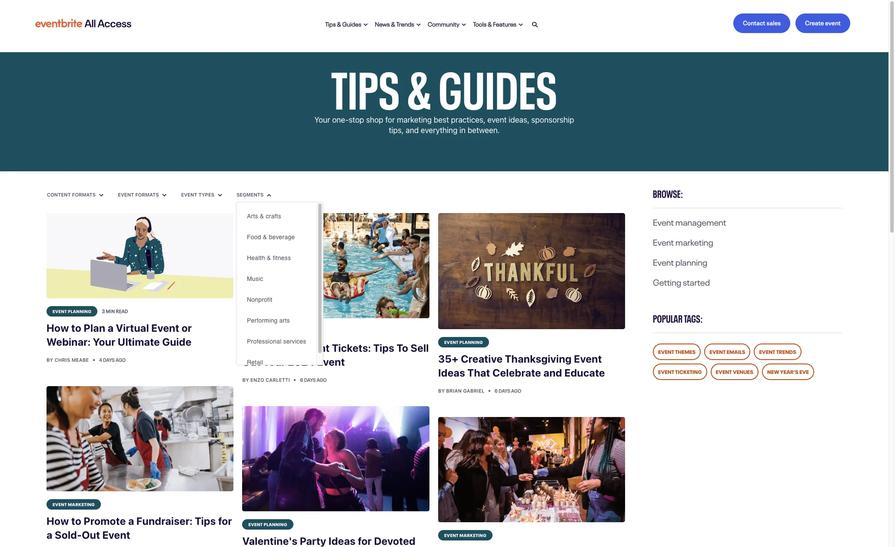 Task type: vqa. For each thing, say whether or not it's contained in the screenshot.
emails
yes



Task type: describe. For each thing, give the bounding box(es) containing it.
event inside "create event" link
[[826, 18, 841, 27]]

by for how to sell event tickets: tips to sell out your 2024 event
[[242, 377, 249, 383]]

2 to from the left
[[397, 342, 409, 354]]

create
[[806, 18, 825, 27]]

to for promote
[[71, 515, 81, 527]]

event marketing for the right the event marketing link
[[653, 235, 714, 248]]

marketing inside your one-stop shop for marketing best practices, event ideas, sponsorship tips, and everything in between.
[[397, 115, 432, 124]]

event types
[[181, 192, 216, 197]]

arrow image for segments
[[267, 194, 272, 197]]

how to sell event tickets: tips to sell out your 2024 event
[[242, 342, 429, 368]]

celebrate
[[493, 367, 542, 379]]

fundraiser:
[[136, 515, 193, 527]]

music
[[247, 275, 263, 282]]

read
[[116, 307, 128, 314]]

how for how to promote a fundraiser: tips for a sold-out event
[[47, 515, 69, 527]]

how to sell event tickets: tips to sell out your 2024 event link
[[242, 337, 430, 374]]

tips & guides link
[[322, 14, 372, 33]]

venues
[[733, 368, 754, 375]]

0 horizontal spatial a
[[47, 529, 52, 541]]

event emails
[[710, 348, 746, 355]]

food & beverage link
[[237, 227, 317, 248]]

your inside your one-stop shop for marketing best practices, event ideas, sponsorship tips, and everything in between.
[[315, 115, 330, 124]]

retail link
[[237, 352, 317, 373]]

event inside 35+ creative thanksgiving event ideas that celebrate and educate
[[574, 353, 602, 365]]

event management
[[653, 215, 727, 228]]

performing arts link
[[237, 310, 317, 331]]

by brian gabriel link
[[438, 388, 486, 394]]

educate
[[565, 367, 605, 379]]

2 vertical spatial days
[[499, 387, 511, 394]]

2024
[[288, 356, 315, 368]]

professional services link
[[237, 331, 317, 352]]

4 days ago
[[99, 356, 126, 363]]

logo eventbrite image
[[34, 15, 133, 31]]

beverage
[[269, 234, 295, 241]]

your inside how to sell event tickets: tips to sell out your 2024 event
[[263, 356, 286, 368]]

year's
[[781, 368, 799, 375]]

stop
[[349, 115, 364, 124]]

to for plan
[[71, 322, 81, 334]]

promote
[[84, 515, 126, 527]]

tickets:
[[332, 342, 371, 354]]

people laughing while serving food image
[[47, 386, 234, 491]]

sold-
[[55, 529, 82, 541]]

arts
[[280, 317, 290, 324]]

by for 35+ creative thanksgiving event ideas that celebrate and educate
[[438, 388, 445, 394]]

arrow image for tips & guides
[[364, 23, 368, 27]]

& for news & trends link
[[391, 19, 396, 28]]

1 sell from the left
[[281, 342, 300, 354]]

contact
[[744, 18, 766, 27]]

or
[[182, 322, 192, 334]]

practices,
[[451, 115, 486, 124]]

1 vertical spatial tips & guides
[[331, 46, 558, 123]]

webinar:
[[47, 336, 91, 348]]

browse:
[[653, 185, 684, 201]]

event trends link
[[754, 344, 802, 360]]

event inside how to promote a fundraiser: tips for a sold-out event
[[102, 529, 130, 541]]

contact sales link
[[734, 13, 791, 33]]

event marketing for people laughing while serving food image's the event marketing link
[[53, 501, 95, 507]]

guide
[[162, 336, 192, 348]]

types
[[199, 192, 214, 197]]

event formats button
[[118, 191, 167, 198]]

arts
[[247, 213, 258, 220]]

ideas
[[438, 367, 465, 379]]

35+
[[438, 353, 459, 365]]

how for how to sell event tickets: tips to sell out your 2024 event
[[242, 342, 265, 354]]

virtual
[[116, 322, 149, 334]]

days for ultimate
[[103, 356, 115, 363]]

content
[[47, 192, 71, 197]]

how to promote a fundraiser: tips for a sold-out event link
[[47, 510, 234, 547]]

2 horizontal spatial event marketing link
[[653, 235, 714, 248]]

plan
[[84, 322, 105, 334]]

tips inside how to sell event tickets: tips to sell out your 2024 event
[[373, 342, 395, 354]]

content formats button
[[47, 191, 104, 198]]

formats for content
[[72, 192, 96, 197]]

event ticketing
[[659, 368, 702, 375]]

& for the tools & features link
[[488, 19, 492, 28]]

35+ creative thanksgiving event ideas that celebrate and educate
[[438, 353, 605, 379]]

community link
[[425, 14, 470, 33]]

getting started link
[[653, 275, 710, 288]]

creative
[[461, 353, 503, 365]]

arts & crafts link
[[237, 206, 317, 227]]

crafts
[[266, 213, 281, 220]]

that
[[468, 367, 490, 379]]

health
[[247, 254, 265, 261]]

ago for your
[[317, 376, 327, 383]]

shop
[[366, 115, 384, 124]]

0 vertical spatial tips & guides
[[325, 19, 362, 28]]

professional services
[[247, 338, 307, 345]]

thanksgiving
[[505, 353, 572, 365]]

popular tags:
[[653, 310, 703, 325]]

& for health & fitness "link"
[[267, 254, 271, 261]]

tools & features link
[[470, 14, 527, 33]]

marketing for people laughing while serving food image's the event marketing link
[[68, 501, 95, 507]]

a for virtual
[[108, 322, 114, 334]]

& for food & beverage link
[[263, 234, 267, 241]]

features
[[493, 19, 517, 28]]

create event
[[806, 18, 841, 27]]

4
[[99, 356, 102, 363]]

content formats
[[47, 192, 97, 197]]

started
[[683, 275, 710, 288]]

search icon image
[[532, 22, 539, 28]]

food & beverage
[[247, 234, 295, 241]]

management
[[676, 215, 727, 228]]

event ticketing link
[[653, 364, 708, 380]]

health & fitness
[[247, 254, 291, 261]]

segments element
[[236, 202, 324, 373]]

segments
[[237, 192, 265, 197]]

event guests and food vendor image
[[438, 417, 626, 523]]

6 for sell
[[300, 376, 303, 383]]

music link
[[237, 268, 317, 289]]

new
[[768, 368, 780, 375]]

event marketing link for people laughing while serving food image
[[47, 499, 101, 510]]



Task type: locate. For each thing, give the bounding box(es) containing it.
your up "carletti"
[[263, 356, 286, 368]]

& inside "link"
[[267, 254, 271, 261]]

themes
[[676, 348, 696, 355]]

community
[[428, 19, 460, 28]]

and down thanksgiving
[[544, 367, 562, 379]]

getting started
[[653, 275, 710, 288]]

event inside your one-stop shop for marketing best practices, event ideas, sponsorship tips, and everything in between.
[[488, 115, 507, 124]]

event trends
[[760, 348, 797, 355]]

services
[[283, 338, 307, 345]]

arrow image inside news & trends link
[[417, 23, 421, 27]]

event marketing
[[653, 235, 714, 248], [53, 501, 95, 507], [444, 532, 487, 538]]

health & fitness link
[[237, 248, 317, 268]]

1 to from the left
[[267, 342, 279, 354]]

2 arrow image from the left
[[267, 194, 272, 197]]

0 horizontal spatial ago
[[116, 356, 126, 363]]

emails
[[727, 348, 746, 355]]

how inside how to sell event tickets: tips to sell out your 2024 event
[[242, 342, 265, 354]]

1 vertical spatial a
[[128, 515, 134, 527]]

news & trends link
[[372, 14, 425, 33]]

1 vertical spatial to
[[71, 515, 81, 527]]

2 to from the top
[[71, 515, 81, 527]]

sales
[[767, 18, 781, 27]]

0 horizontal spatial formats
[[72, 192, 96, 197]]

0 horizontal spatial guides
[[343, 19, 362, 28]]

2 vertical spatial your
[[263, 356, 286, 368]]

to
[[267, 342, 279, 354], [397, 342, 409, 354]]

& for arts & crafts link
[[260, 213, 264, 220]]

3 min read
[[102, 307, 128, 314]]

2 vertical spatial ago
[[512, 387, 522, 394]]

0 horizontal spatial sell
[[281, 342, 300, 354]]

to
[[71, 322, 81, 334], [71, 515, 81, 527]]

1 horizontal spatial for
[[386, 115, 395, 124]]

1 horizontal spatial a
[[108, 322, 114, 334]]

out inside how to promote a fundraiser: tips for a sold-out event
[[82, 529, 100, 541]]

1 horizontal spatial arrow image
[[218, 194, 222, 197]]

2 horizontal spatial a
[[128, 515, 134, 527]]

1 vertical spatial event marketing link
[[47, 499, 101, 510]]

event right the create
[[826, 18, 841, 27]]

1 vertical spatial days
[[304, 376, 316, 383]]

brian
[[446, 388, 462, 394]]

1 to from the top
[[71, 322, 81, 334]]

0 horizontal spatial event
[[488, 115, 507, 124]]

event themes link
[[653, 344, 701, 360]]

0 horizontal spatial arrow image
[[364, 23, 368, 27]]

arrow image right the types
[[218, 194, 222, 197]]

arrow image inside event types popup button
[[218, 194, 222, 197]]

sell
[[281, 342, 300, 354], [411, 342, 429, 354]]

trends
[[777, 348, 797, 355]]

by brian gabriel
[[438, 388, 486, 394]]

0 horizontal spatial your
[[93, 336, 115, 348]]

arrow image for event types
[[218, 194, 222, 197]]

arrow image
[[417, 23, 421, 27], [519, 23, 523, 27]]

popular
[[653, 310, 683, 325]]

1 vertical spatial event
[[488, 115, 507, 124]]

how up webinar:
[[47, 322, 69, 334]]

0 vertical spatial how
[[47, 322, 69, 334]]

arrow image
[[162, 194, 167, 197], [267, 194, 272, 197]]

0 vertical spatial by
[[47, 357, 53, 363]]

chris
[[55, 357, 70, 363]]

0 vertical spatial event
[[826, 18, 841, 27]]

1 horizontal spatial event marketing link
[[438, 530, 493, 541]]

1 horizontal spatial out
[[242, 356, 261, 368]]

by enzo carletti
[[242, 377, 292, 383]]

how to plan a virtual event or webinar: your ultimate guide link
[[47, 316, 234, 354]]

0 vertical spatial and
[[406, 126, 419, 135]]

0 horizontal spatial by
[[47, 357, 53, 363]]

& right food
[[263, 234, 267, 241]]

event formats
[[118, 192, 160, 197]]

sell left 35+
[[411, 342, 429, 354]]

news & trends
[[375, 19, 415, 28]]

1 horizontal spatial 6
[[495, 387, 498, 394]]

& right arts
[[260, 213, 264, 220]]

professional
[[247, 338, 282, 345]]

arts & crafts
[[247, 213, 281, 220]]

days right 4
[[103, 356, 115, 363]]

2 arrow image from the left
[[519, 23, 523, 27]]

0 horizontal spatial event marketing link
[[47, 499, 101, 510]]

ticketing
[[676, 368, 702, 375]]

a for fundraiser:
[[128, 515, 134, 527]]

1 horizontal spatial your
[[263, 356, 286, 368]]

arrow image right "segments"
[[267, 194, 272, 197]]

6 for thanksgiving
[[495, 387, 498, 394]]

0 horizontal spatial out
[[82, 529, 100, 541]]

arrow image left news
[[364, 23, 368, 27]]

2 arrow image from the left
[[218, 194, 222, 197]]

0 horizontal spatial event marketing
[[53, 501, 95, 507]]

by left chris on the left bottom of the page
[[47, 357, 53, 363]]

arrow image inside community link
[[462, 23, 466, 27]]

1 horizontal spatial formats
[[135, 192, 159, 197]]

1 vertical spatial for
[[218, 515, 232, 527]]

2 horizontal spatial event marketing
[[653, 235, 714, 248]]

out
[[242, 356, 261, 368], [82, 529, 100, 541]]

0 vertical spatial ago
[[116, 356, 126, 363]]

6 down 2024
[[300, 376, 303, 383]]

2 vertical spatial how
[[47, 515, 69, 527]]

how inside how to promote a fundraiser: tips for a sold-out event
[[47, 515, 69, 527]]

0 horizontal spatial for
[[218, 515, 232, 527]]

arrow image right event formats
[[162, 194, 167, 197]]

and right tips,
[[406, 126, 419, 135]]

and inside your one-stop shop for marketing best practices, event ideas, sponsorship tips, and everything in between.
[[406, 126, 419, 135]]

& right health
[[267, 254, 271, 261]]

formats
[[72, 192, 96, 197], [135, 192, 159, 197]]

1 vertical spatial 6
[[495, 387, 498, 394]]

event
[[826, 18, 841, 27], [488, 115, 507, 124]]

tips inside how to promote a fundraiser: tips for a sold-out event
[[195, 515, 216, 527]]

a right plan
[[108, 322, 114, 334]]

out inside how to sell event tickets: tips to sell out your 2024 event
[[242, 356, 261, 368]]

1 vertical spatial event marketing
[[53, 501, 95, 507]]

sell up 2024
[[281, 342, 300, 354]]

arrow image inside tips & guides link
[[364, 23, 368, 27]]

marketing for the right the event marketing link
[[676, 235, 714, 248]]

one-
[[332, 115, 349, 124]]

2 vertical spatial a
[[47, 529, 52, 541]]

arrow image for content formats
[[99, 194, 104, 197]]

by chris meabe link
[[47, 357, 90, 363]]

6 days ago for sell
[[300, 376, 327, 383]]

6 days ago down 2024
[[300, 376, 327, 383]]

how up retail
[[242, 342, 265, 354]]

0 horizontal spatial 6 days ago
[[300, 376, 327, 383]]

by enzo carletti link
[[242, 377, 292, 383]]

arrow image for event formats
[[162, 194, 167, 197]]

0 vertical spatial guides
[[343, 19, 362, 28]]

by chris meabe
[[47, 357, 90, 363]]

tips
[[325, 19, 336, 28], [331, 46, 400, 123], [373, 342, 395, 354], [195, 515, 216, 527]]

to inside how to plan a virtual event or webinar: your ultimate guide
[[71, 322, 81, 334]]

0 horizontal spatial arrow image
[[162, 194, 167, 197]]

by for how to plan a virtual event or webinar: your ultimate guide
[[47, 357, 53, 363]]

for inside how to promote a fundraiser: tips for a sold-out event
[[218, 515, 232, 527]]

1 arrow image from the left
[[417, 23, 421, 27]]

1 arrow image from the left
[[99, 194, 104, 197]]

new year's eve link
[[762, 364, 815, 380]]

0 vertical spatial a
[[108, 322, 114, 334]]

2 sell from the left
[[411, 342, 429, 354]]

35+ creative thanksgiving event ideas that celebrate and educate link
[[438, 348, 626, 385]]

arrow image right trends on the top left of the page
[[417, 23, 421, 27]]

arrow image left "search icon"
[[519, 23, 523, 27]]

marketing for the event marketing link related to the event guests and food vendor image
[[460, 532, 487, 538]]

event planning
[[653, 255, 708, 268], [53, 308, 92, 314], [444, 339, 483, 345], [249, 521, 287, 527]]

meabe
[[72, 357, 89, 363]]

1 horizontal spatial and
[[544, 367, 562, 379]]

event venues
[[716, 368, 754, 375]]

& right news
[[391, 19, 396, 28]]

event venues link
[[711, 364, 759, 380]]

1 horizontal spatial sell
[[411, 342, 429, 354]]

nonprofit
[[247, 296, 273, 303]]

0 horizontal spatial arrow image
[[99, 194, 104, 197]]

gabriel
[[463, 388, 485, 394]]

and inside 35+ creative thanksgiving event ideas that celebrate and educate
[[544, 367, 562, 379]]

0 vertical spatial to
[[71, 322, 81, 334]]

tools & features
[[473, 19, 517, 28]]

to up webinar:
[[71, 322, 81, 334]]

1 vertical spatial by
[[242, 377, 249, 383]]

getting
[[653, 275, 682, 288]]

in
[[460, 126, 466, 135]]

couple dancing in nightclub image
[[242, 406, 430, 512]]

1 vertical spatial guides
[[439, 46, 558, 123]]

0 vertical spatial days
[[103, 356, 115, 363]]

news
[[375, 19, 390, 28]]

1 horizontal spatial event marketing
[[444, 532, 487, 538]]

0 vertical spatial 6 days ago
[[300, 376, 327, 383]]

2 horizontal spatial your
[[315, 115, 330, 124]]

how up sold-
[[47, 515, 69, 527]]

ago right 4
[[116, 356, 126, 363]]

to up sold-
[[71, 515, 81, 527]]

event marketing for the event marketing link related to the event guests and food vendor image
[[444, 532, 487, 538]]

arrow image for features
[[519, 23, 523, 27]]

food
[[247, 234, 261, 241]]

2 horizontal spatial days
[[499, 387, 511, 394]]

event up 'between.'
[[488, 115, 507, 124]]

1 vertical spatial and
[[544, 367, 562, 379]]

tips,
[[389, 126, 404, 135]]

arrow image inside the tools & features link
[[519, 23, 523, 27]]

ultimate
[[118, 336, 160, 348]]

0 horizontal spatial and
[[406, 126, 419, 135]]

1 horizontal spatial 6 days ago
[[495, 387, 522, 394]]

6 days ago for thanksgiving
[[495, 387, 522, 394]]

performing arts
[[247, 317, 290, 324]]

0 vertical spatial event marketing
[[653, 235, 714, 248]]

1 vertical spatial how
[[242, 342, 265, 354]]

event marketing link for the event guests and food vendor image
[[438, 530, 493, 541]]

1 vertical spatial out
[[82, 529, 100, 541]]

your inside how to plan a virtual event or webinar: your ultimate guide
[[93, 336, 115, 348]]

a inside how to plan a virtual event or webinar: your ultimate guide
[[108, 322, 114, 334]]

2 vertical spatial by
[[438, 388, 445, 394]]

arrow image for trends
[[417, 23, 421, 27]]

formats for event
[[135, 192, 159, 197]]

enzo
[[251, 377, 264, 383]]

out up enzo
[[242, 356, 261, 368]]

1 horizontal spatial to
[[397, 342, 409, 354]]

fitness
[[273, 254, 291, 261]]

0 horizontal spatial days
[[103, 356, 115, 363]]

for inside your one-stop shop for marketing best practices, event ideas, sponsorship tips, and everything in between.
[[386, 115, 395, 124]]

2 arrow image from the left
[[462, 23, 466, 27]]

2 vertical spatial event marketing
[[444, 532, 487, 538]]

ago for ultimate
[[116, 356, 126, 363]]

min
[[106, 307, 115, 314]]

event management link
[[653, 215, 727, 228]]

1 horizontal spatial arrow image
[[462, 23, 466, 27]]

0 vertical spatial your
[[315, 115, 330, 124]]

event inside how to plan a virtual event or webinar: your ultimate guide
[[151, 322, 179, 334]]

ago down celebrate
[[512, 387, 522, 394]]

contact sales
[[744, 18, 781, 27]]

0 vertical spatial out
[[242, 356, 261, 368]]

1 horizontal spatial guides
[[439, 46, 558, 123]]

arrow image inside event formats popup button
[[162, 194, 167, 197]]

1 horizontal spatial arrow image
[[519, 23, 523, 27]]

formats inside popup button
[[135, 192, 159, 197]]

sponsorship
[[532, 115, 574, 124]]

segments button
[[236, 191, 272, 198]]

1 vertical spatial ago
[[317, 376, 327, 383]]

your
[[315, 115, 330, 124], [93, 336, 115, 348], [263, 356, 286, 368]]

0 vertical spatial 6
[[300, 376, 303, 383]]

arrow image inside content formats 'popup button'
[[99, 194, 104, 197]]

1 arrow image from the left
[[162, 194, 167, 197]]

& for tips & guides link
[[337, 19, 341, 28]]

arrow image inside segments popup button
[[267, 194, 272, 197]]

days down 2024
[[304, 376, 316, 383]]

retail
[[247, 359, 263, 366]]

planning
[[676, 255, 708, 268], [68, 308, 92, 314], [460, 339, 483, 345], [264, 521, 287, 527]]

tips & guides
[[325, 19, 362, 28], [331, 46, 558, 123]]

1 horizontal spatial by
[[242, 377, 249, 383]]

nonprofit link
[[237, 289, 317, 310]]

how for how to plan a virtual event or webinar: your ultimate guide
[[47, 322, 69, 334]]

0 horizontal spatial arrow image
[[417, 23, 421, 27]]

6
[[300, 376, 303, 383], [495, 387, 498, 394]]

1 vertical spatial your
[[93, 336, 115, 348]]

arrow image
[[364, 23, 368, 27], [462, 23, 466, 27]]

formats inside 'popup button'
[[72, 192, 96, 197]]

how inside how to plan a virtual event or webinar: your ultimate guide
[[47, 322, 69, 334]]

guides
[[343, 19, 362, 28], [439, 46, 558, 123]]

2 vertical spatial event marketing link
[[438, 530, 493, 541]]

arrow image left tools
[[462, 23, 466, 27]]

6 days ago down celebrate
[[495, 387, 522, 394]]

2 formats from the left
[[135, 192, 159, 197]]

trends
[[397, 19, 415, 28]]

to inside how to promote a fundraiser: tips for a sold-out event
[[71, 515, 81, 527]]

& left news
[[337, 19, 341, 28]]

by left brian
[[438, 388, 445, 394]]

tags:
[[684, 310, 703, 325]]

a right promote
[[128, 515, 134, 527]]

by left enzo
[[242, 377, 249, 383]]

0 horizontal spatial 6
[[300, 376, 303, 383]]

0 vertical spatial for
[[386, 115, 395, 124]]

1 horizontal spatial days
[[304, 376, 316, 383]]

1 horizontal spatial ago
[[317, 376, 327, 383]]

1 horizontal spatial event
[[826, 18, 841, 27]]

ago
[[116, 356, 126, 363], [317, 376, 327, 383], [512, 387, 522, 394]]

your left one-
[[315, 115, 330, 124]]

0 horizontal spatial to
[[267, 342, 279, 354]]

lots of people at a pool party image
[[242, 213, 430, 318]]

event planning link
[[653, 255, 708, 268], [47, 306, 98, 316], [438, 337, 489, 348], [242, 519, 294, 530]]

1 vertical spatial 6 days ago
[[495, 387, 522, 394]]

& right tools
[[488, 19, 492, 28]]

3
[[102, 307, 105, 314]]

1 arrow image from the left
[[364, 23, 368, 27]]

event types button
[[181, 191, 223, 198]]

2 horizontal spatial by
[[438, 388, 445, 394]]

between.
[[468, 126, 500, 135]]

arrow image
[[99, 194, 104, 197], [218, 194, 222, 197]]

by
[[47, 357, 53, 363], [242, 377, 249, 383], [438, 388, 445, 394]]

event themes
[[659, 348, 696, 355]]

best
[[434, 115, 449, 124]]

how to plan a virtual event or webinar: your ultimate guide
[[47, 322, 192, 348]]

6 right gabriel
[[495, 387, 498, 394]]

how to promote a fundraiser: tips for a sold-out event
[[47, 515, 232, 541]]

1 formats from the left
[[72, 192, 96, 197]]

create event link
[[796, 13, 851, 33]]

your down plan
[[93, 336, 115, 348]]

0 vertical spatial event marketing link
[[653, 235, 714, 248]]

arrow image for community
[[462, 23, 466, 27]]

days for your
[[304, 376, 316, 383]]

out down promote
[[82, 529, 100, 541]]

ago down how to sell event tickets: tips to sell out your 2024 event link
[[317, 376, 327, 383]]

arrow image right content formats
[[99, 194, 104, 197]]

& left best
[[407, 46, 432, 123]]

1 horizontal spatial arrow image
[[267, 194, 272, 197]]

a left sold-
[[47, 529, 52, 541]]

2 horizontal spatial ago
[[512, 387, 522, 394]]

days down celebrate
[[499, 387, 511, 394]]



